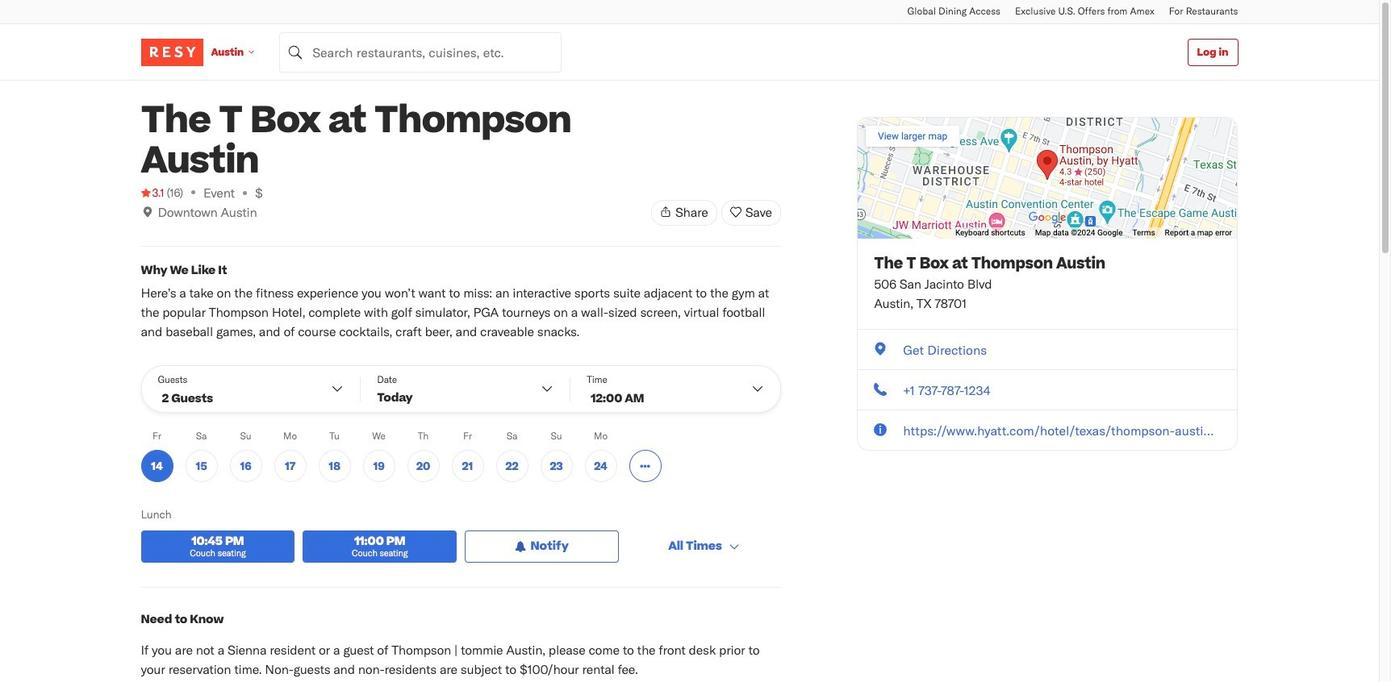 Task type: vqa. For each thing, say whether or not it's contained in the screenshot.
search restaurants, cuisines, etc. 'text field'
yes



Task type: locate. For each thing, give the bounding box(es) containing it.
3.1 out of 5 stars image
[[141, 185, 164, 201]]

None field
[[279, 32, 562, 72]]

Search restaurants, cuisines, etc. text field
[[279, 32, 562, 72]]



